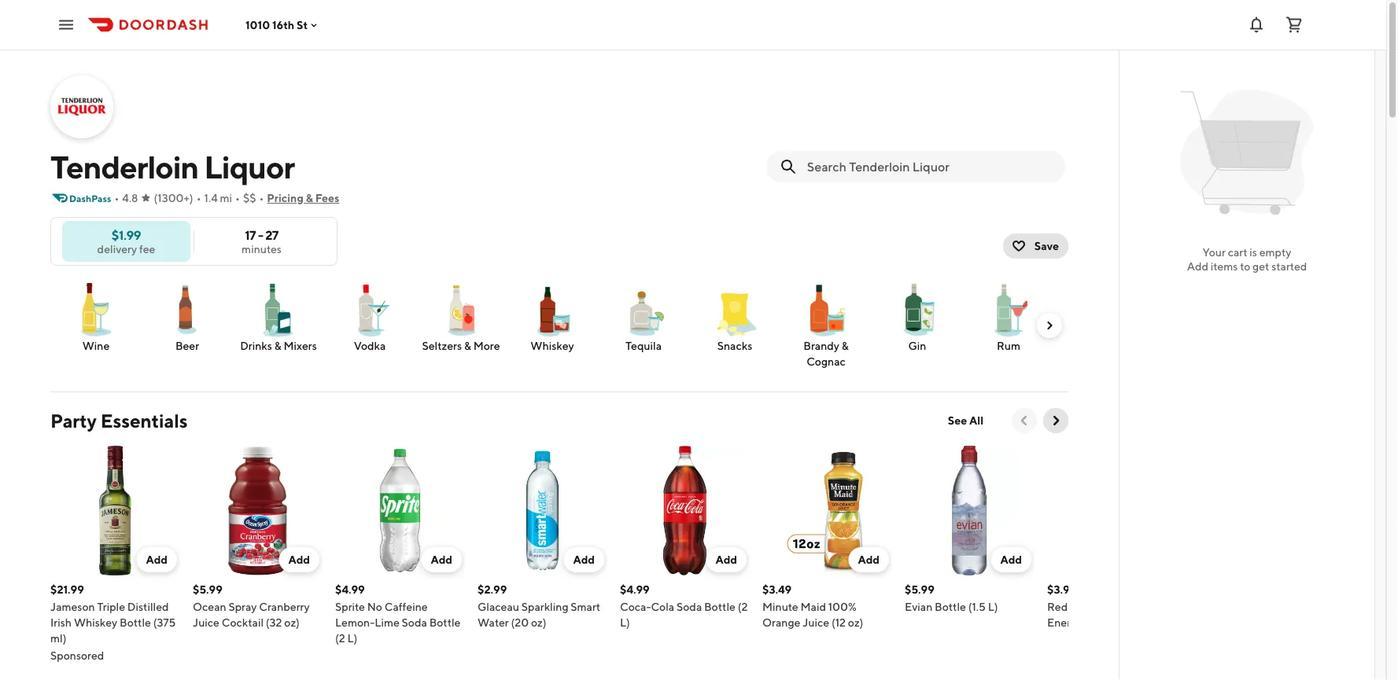 Task type: locate. For each thing, give the bounding box(es) containing it.
caffeine
[[385, 601, 428, 614]]

$5.99 inside $5.99 evian bottle (1.5 l)
[[905, 584, 935, 597]]

$5.99 up ocean at the left bottom
[[193, 584, 223, 597]]

$1.99 delivery fee
[[97, 228, 155, 255]]

(2
[[738, 601, 748, 614], [335, 633, 345, 646]]

1 oz) from the left
[[284, 617, 300, 630]]

cranberry
[[259, 601, 310, 614]]

1 vertical spatial (2
[[335, 633, 345, 646]]

juice down maid
[[803, 617, 830, 630]]

whiskey
[[531, 340, 574, 353], [74, 617, 118, 630]]

1 horizontal spatial l)
[[620, 617, 630, 630]]

bottle left (1.5
[[935, 601, 967, 614]]

whiskey down the triple
[[74, 617, 118, 630]]

$3.99
[[1048, 584, 1077, 597]]

& right brandy
[[842, 340, 849, 353]]

bottle inside $4.99 coca-cola soda bottle (2 l)
[[705, 601, 736, 614]]

add for $3.49 minute maid 100% orange juice (12 oz)
[[858, 554, 880, 567]]

(20
[[511, 617, 529, 630]]

2 $4.99 from the left
[[620, 584, 650, 597]]

& inside brandy & cognac
[[842, 340, 849, 353]]

$4.99
[[335, 584, 365, 597], [620, 584, 650, 597]]

1 horizontal spatial juice
[[803, 617, 830, 630]]

oz) inside $2.99 glaceau sparkling smart water (20 oz)
[[531, 617, 547, 630]]

open menu image
[[57, 15, 76, 34]]

started
[[1272, 260, 1308, 273]]

juice inside $3.49 minute maid 100% orange juice (12 oz)
[[803, 617, 830, 630]]

$4.99 up the coca-
[[620, 584, 650, 597]]

$5.99 for $5.99 ocean spray cranberry juice cocktail (32 oz)
[[193, 584, 223, 597]]

add
[[1188, 260, 1209, 273], [146, 554, 168, 567], [288, 554, 310, 567], [431, 554, 453, 567], [573, 554, 595, 567], [716, 554, 738, 567], [858, 554, 880, 567], [1001, 554, 1023, 567]]

minute maid 100% orange juice (12 oz) image
[[763, 446, 893, 576]]

snacks
[[718, 340, 753, 353]]

3 • from the left
[[235, 192, 240, 205]]

add button
[[137, 548, 177, 573], [137, 548, 177, 573], [279, 548, 320, 573], [279, 548, 320, 573], [421, 548, 462, 573], [421, 548, 462, 573], [564, 548, 605, 573], [564, 548, 605, 573], [706, 548, 747, 573], [706, 548, 747, 573], [849, 548, 890, 573], [849, 548, 890, 573], [991, 548, 1032, 573], [991, 548, 1032, 573]]

sugar
[[1093, 601, 1122, 614]]

sponsored
[[50, 650, 104, 663]]

& left more
[[464, 340, 471, 353]]

distilled
[[127, 601, 169, 614]]

beer
[[175, 340, 199, 353]]

glaceau sparkling smart water (20 oz) image
[[478, 446, 608, 576]]

oz) right (12 at bottom
[[848, 617, 864, 630]]

notification bell image
[[1248, 15, 1267, 34]]

1 vertical spatial l)
[[620, 617, 630, 630]]

$5.99 ocean spray cranberry juice cocktail (32 oz)
[[193, 584, 310, 630]]

water
[[478, 617, 509, 630]]

•
[[115, 192, 119, 205], [197, 192, 201, 205], [235, 192, 240, 205], [259, 192, 264, 205]]

tenderloin liquor
[[50, 148, 294, 185]]

soda down caffeine
[[402, 617, 427, 630]]

16th
[[272, 18, 295, 31]]

100%
[[829, 601, 857, 614]]

add for $4.99 coca-cola soda bottle (2 l)
[[716, 554, 738, 567]]

$5.99 up evian
[[905, 584, 935, 597]]

rum image
[[981, 282, 1038, 338]]

brandy & cognac link
[[787, 282, 866, 370]]

coca-
[[620, 601, 651, 614]]

to
[[1241, 260, 1251, 273]]

4.8
[[122, 192, 138, 205]]

tequila image
[[616, 282, 672, 338]]

soda right the cola
[[677, 601, 702, 614]]

0 items, open order cart image
[[1286, 15, 1304, 34]]

0 vertical spatial l)
[[988, 601, 999, 614]]

0 horizontal spatial soda
[[402, 617, 427, 630]]

1 horizontal spatial (2
[[738, 601, 748, 614]]

2 • from the left
[[197, 192, 201, 205]]

oz) down the cranberry
[[284, 617, 300, 630]]

$4.99 inside $4.99 coca-cola soda bottle (2 l)
[[620, 584, 650, 597]]

• left 1.4
[[197, 192, 201, 205]]

0 horizontal spatial l)
[[348, 633, 358, 646]]

ml)
[[50, 633, 66, 646]]

2 horizontal spatial l)
[[988, 601, 999, 614]]

1 horizontal spatial $4.99
[[620, 584, 650, 597]]

juice down ocean at the left bottom
[[193, 617, 220, 630]]

1 vertical spatial whiskey
[[74, 617, 118, 630]]

brandy & cognac image
[[798, 282, 855, 338]]

add for $4.99 sprite no caffeine lemon-lime soda bottle (2 l)
[[431, 554, 453, 567]]

l) down lemon-
[[348, 633, 358, 646]]

• right $$
[[259, 192, 264, 205]]

bottle right the cola
[[705, 601, 736, 614]]

tenderloin
[[50, 148, 199, 185]]

3 oz) from the left
[[848, 617, 864, 630]]

add for $2.99 glaceau sparkling smart water (20 oz)
[[573, 554, 595, 567]]

whiskey inside $21.99 jameson triple distilled irish whiskey bottle (375 ml) sponsored
[[74, 617, 118, 630]]

drinks & mixers image
[[250, 282, 307, 338]]

$4.99 inside $4.99 sprite no caffeine lemon-lime soda bottle (2 l)
[[335, 584, 365, 597]]

• left 4.8
[[115, 192, 119, 205]]

0 horizontal spatial $5.99
[[193, 584, 223, 597]]

$3.49
[[763, 584, 792, 597]]

coca-cola soda bottle (2 l) image
[[620, 446, 750, 576]]

rum
[[997, 340, 1021, 353]]

pricing
[[267, 192, 304, 205]]

all
[[970, 414, 984, 427]]

next image
[[1044, 320, 1056, 332]]

sprite
[[335, 601, 365, 614]]

cola
[[651, 601, 675, 614]]

oz) down sparkling
[[531, 617, 547, 630]]

party essentials
[[50, 410, 188, 432]]

previous button of carousel image
[[1017, 413, 1033, 429]]

free
[[1124, 601, 1147, 614]]

l) right (1.5
[[988, 601, 999, 614]]

$3.49 minute maid 100% orange juice (12 oz)
[[763, 584, 864, 630]]

sprite no caffeine lemon-lime soda bottle (2 l) image
[[335, 446, 465, 576]]

2 juice from the left
[[803, 617, 830, 630]]

evian
[[905, 601, 933, 614]]

whiskey link
[[513, 282, 592, 354]]

drink
[[1086, 617, 1113, 630]]

(8.4
[[1138, 617, 1157, 630]]

$4.99 up sprite
[[335, 584, 365, 597]]

(2 left minute
[[738, 601, 748, 614]]

vodka link
[[331, 282, 409, 354]]

add for $5.99 evian bottle (1.5 l)
[[1001, 554, 1023, 567]]

juice inside $5.99 ocean spray cranberry juice cocktail (32 oz)
[[193, 617, 220, 630]]

st
[[297, 18, 308, 31]]

0 horizontal spatial juice
[[193, 617, 220, 630]]

0 vertical spatial soda
[[677, 601, 702, 614]]

maid
[[801, 601, 827, 614]]

$5.99 inside $5.99 ocean spray cranberry juice cocktail (32 oz)
[[193, 584, 223, 597]]

is
[[1250, 246, 1258, 259]]

2 vertical spatial l)
[[348, 633, 358, 646]]

evian bottle (1.5 l) image
[[905, 446, 1035, 576]]

1 juice from the left
[[193, 617, 220, 630]]

energy
[[1048, 617, 1083, 630]]

1 vertical spatial soda
[[402, 617, 427, 630]]

your
[[1203, 246, 1226, 259]]

& right drinks
[[274, 340, 282, 353]]

see all
[[948, 414, 984, 427]]

1 horizontal spatial soda
[[677, 601, 702, 614]]

1 $5.99 from the left
[[193, 584, 223, 597]]

1 $4.99 from the left
[[335, 584, 365, 597]]

$5.99 for $5.99 evian bottle (1.5 l)
[[905, 584, 935, 597]]

0 horizontal spatial whiskey
[[74, 617, 118, 630]]

whiskey down whiskey image
[[531, 340, 574, 353]]

(12
[[832, 617, 846, 630]]

$3.99 red bull sugar free energy drink can (8.4 oz)
[[1048, 584, 1175, 630]]

Search Tenderloin Liquor search field
[[808, 158, 1053, 176]]

(1.5
[[969, 601, 986, 614]]

0 vertical spatial (2
[[738, 601, 748, 614]]

l) down the coca-
[[620, 617, 630, 630]]

party
[[50, 410, 97, 432]]

0 horizontal spatial (2
[[335, 633, 345, 646]]

drinks & mixers link
[[239, 282, 318, 354]]

4 oz) from the left
[[1160, 617, 1175, 630]]

bottle left water
[[430, 617, 461, 630]]

(1300+)
[[154, 192, 193, 205]]

gin link
[[879, 282, 957, 354]]

bottle down distilled
[[120, 617, 151, 630]]

beer link
[[148, 282, 227, 354]]

spray
[[229, 601, 257, 614]]

2 $5.99 from the left
[[905, 584, 935, 597]]

(2 down lemon-
[[335, 633, 345, 646]]

l)
[[988, 601, 999, 614], [620, 617, 630, 630], [348, 633, 358, 646]]

soda
[[677, 601, 702, 614], [402, 617, 427, 630]]

0 horizontal spatial $4.99
[[335, 584, 365, 597]]

• 1.4 mi • $$ • pricing & fees
[[197, 192, 340, 205]]

oz) right (8.4
[[1160, 617, 1175, 630]]

• right mi
[[235, 192, 240, 205]]

& left fees
[[306, 192, 313, 205]]

(2 inside $4.99 coca-cola soda bottle (2 l)
[[738, 601, 748, 614]]

2 oz) from the left
[[531, 617, 547, 630]]

0 vertical spatial whiskey
[[531, 340, 574, 353]]

mi
[[220, 192, 232, 205]]

red
[[1048, 601, 1068, 614]]

1 horizontal spatial $5.99
[[905, 584, 935, 597]]



Task type: vqa. For each thing, say whether or not it's contained in the screenshot.
100%
yes



Task type: describe. For each thing, give the bounding box(es) containing it.
bull
[[1071, 601, 1090, 614]]

lemon-
[[335, 617, 375, 630]]

& for seltzers & more
[[464, 340, 471, 353]]

1010
[[246, 18, 270, 31]]

add inside your cart is empty add items to get started
[[1188, 260, 1209, 273]]

snacks link
[[696, 282, 775, 354]]

lime
[[375, 617, 400, 630]]

smart
[[571, 601, 601, 614]]

whiskey image
[[524, 282, 581, 338]]

$21.99
[[50, 584, 84, 597]]

dashpass
[[69, 193, 111, 204]]

snacks image
[[707, 282, 764, 338]]

cocktail
[[222, 617, 264, 630]]

-
[[258, 228, 263, 242]]

add for $5.99 ocean spray cranberry juice cocktail (32 oz)
[[288, 554, 310, 567]]

gin image
[[890, 282, 946, 338]]

l) inside $4.99 coca-cola soda bottle (2 l)
[[620, 617, 630, 630]]

can
[[1115, 617, 1136, 630]]

triple
[[97, 601, 125, 614]]

$4.99 sprite no caffeine lemon-lime soda bottle (2 l)
[[335, 584, 461, 646]]

17 - 27 minutes
[[242, 228, 282, 255]]

cognac
[[807, 355, 846, 368]]

$1.99
[[112, 228, 141, 242]]

1.4
[[204, 192, 218, 205]]

l) inside $5.99 evian bottle (1.5 l)
[[988, 601, 999, 614]]

bottle inside $4.99 sprite no caffeine lemon-lime soda bottle (2 l)
[[430, 617, 461, 630]]

sparkling
[[522, 601, 569, 614]]

mixers
[[284, 340, 317, 353]]

glaceau
[[478, 601, 520, 614]]

cart
[[1229, 246, 1248, 259]]

brandy
[[804, 340, 840, 353]]

essentials
[[100, 410, 188, 432]]

no
[[367, 601, 383, 614]]

$5.99 evian bottle (1.5 l)
[[905, 584, 999, 614]]

$2.99
[[478, 584, 507, 597]]

wine image
[[68, 282, 124, 338]]

bottle inside $5.99 evian bottle (1.5 l)
[[935, 601, 967, 614]]

$4.99 coca-cola soda bottle (2 l)
[[620, 584, 748, 630]]

more
[[474, 340, 500, 353]]

get
[[1253, 260, 1270, 273]]

oz) inside $3.49 minute maid 100% orange juice (12 oz)
[[848, 617, 864, 630]]

tequila
[[626, 340, 662, 353]]

(375
[[153, 617, 176, 630]]

$4.99 for $4.99 sprite no caffeine lemon-lime soda bottle (2 l)
[[335, 584, 365, 597]]

seltzers & more link
[[422, 282, 501, 354]]

see all link
[[939, 409, 993, 434]]

& for drinks & mixers
[[274, 340, 282, 353]]

pricing & fees button
[[267, 186, 340, 211]]

orange
[[763, 617, 801, 630]]

jameson triple distilled irish whiskey bottle (375 ml) image
[[50, 446, 180, 576]]

your cart is empty add items to get started
[[1188, 246, 1308, 273]]

vodka
[[354, 340, 386, 353]]

seltzers & more image
[[433, 282, 490, 338]]

1 horizontal spatial whiskey
[[531, 340, 574, 353]]

jameson
[[50, 601, 95, 614]]

wine
[[82, 340, 110, 353]]

see
[[948, 414, 968, 427]]

minutes
[[242, 242, 282, 255]]

drinks & mixers
[[240, 340, 317, 353]]

$21.99 jameson triple distilled irish whiskey bottle (375 ml) sponsored
[[50, 584, 176, 663]]

(32
[[266, 617, 282, 630]]

ocean spray cranberry juice cocktail (32 oz) image
[[193, 446, 323, 576]]

27
[[265, 228, 279, 242]]

1010 16th st
[[246, 18, 308, 31]]

(2 inside $4.99 sprite no caffeine lemon-lime soda bottle (2 l)
[[335, 633, 345, 646]]

l) inside $4.99 sprite no caffeine lemon-lime soda bottle (2 l)
[[348, 633, 358, 646]]

minute
[[763, 601, 799, 614]]

$$
[[243, 192, 256, 205]]

1 • from the left
[[115, 192, 119, 205]]

delivery
[[97, 242, 137, 255]]

seltzers
[[422, 340, 462, 353]]

bottle inside $21.99 jameson triple distilled irish whiskey bottle (375 ml) sponsored
[[120, 617, 151, 630]]

drinks
[[240, 340, 272, 353]]

rum link
[[970, 282, 1049, 354]]

empty retail cart image
[[1174, 79, 1322, 227]]

save
[[1035, 240, 1060, 253]]

empty
[[1260, 246, 1292, 259]]

$4.99 for $4.99 coca-cola soda bottle (2 l)
[[620, 584, 650, 597]]

4 • from the left
[[259, 192, 264, 205]]

save button
[[1004, 234, 1069, 259]]

17
[[245, 228, 256, 242]]

oz) inside $5.99 ocean spray cranberry juice cocktail (32 oz)
[[284, 617, 300, 630]]

seltzers & more
[[422, 340, 500, 353]]

fee
[[139, 242, 155, 255]]

wine link
[[57, 282, 135, 354]]

soda inside $4.99 coca-cola soda bottle (2 l)
[[677, 601, 702, 614]]

beer image
[[159, 282, 216, 338]]

vodka image
[[342, 282, 398, 338]]

& for brandy & cognac
[[842, 340, 849, 353]]

next button of carousel image
[[1049, 413, 1064, 429]]

oz) inside $3.99 red bull sugar free energy drink can (8.4 oz)
[[1160, 617, 1175, 630]]

soda inside $4.99 sprite no caffeine lemon-lime soda bottle (2 l)
[[402, 617, 427, 630]]

liquor
[[204, 148, 294, 185]]

tenderloin liquor image
[[52, 77, 112, 137]]



